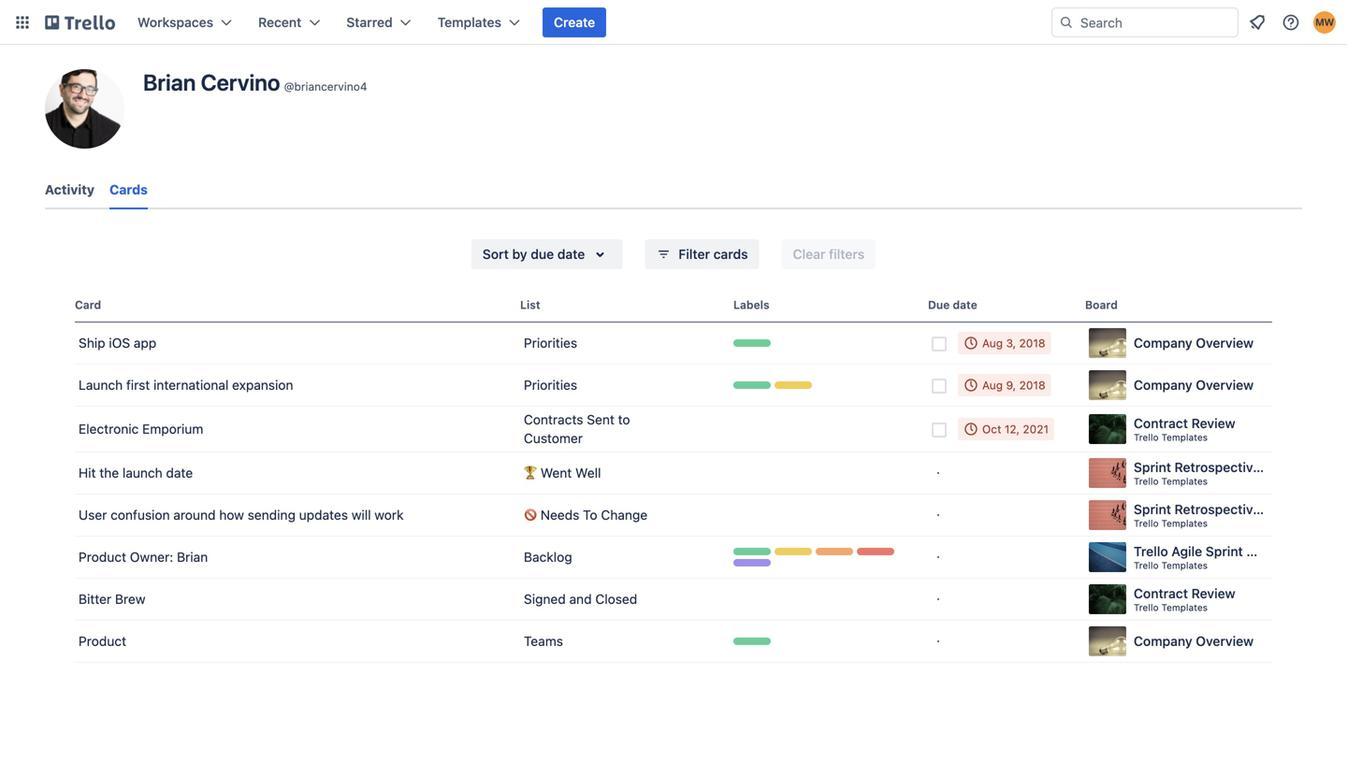 Task type: describe. For each thing, give the bounding box(es) containing it.
cervino
[[201, 69, 280, 95]]

back to home image
[[45, 7, 115, 37]]

overview for international
[[1196, 377, 1254, 393]]

ship ios app
[[79, 335, 156, 351]]

teams
[[524, 634, 563, 649]]

tre for 🏆 went well
[[1331, 460, 1347, 475]]

well
[[575, 465, 601, 481]]

0 horizontal spatial board
[[1085, 298, 1118, 312]]

cards
[[713, 246, 748, 262]]

3 company overview link from the top
[[1085, 621, 1272, 662]]

customer
[[524, 431, 583, 446]]

backlog
[[524, 550, 572, 565]]

activity link
[[45, 173, 95, 207]]

color: green, title: "product" element for priorities
[[733, 340, 776, 354]]

meta
[[733, 549, 761, 562]]

activity
[[45, 182, 95, 197]]

sort by due date button
[[471, 239, 622, 269]]

agile
[[1172, 544, 1202, 559]]

brian cervino image
[[45, 69, 124, 149]]

0 vertical spatial brian
[[143, 69, 196, 95]]

cards
[[109, 182, 148, 197]]

switch to… image
[[13, 13, 32, 32]]

product marketing
[[733, 383, 829, 396]]

blocked
[[857, 549, 900, 562]]

@briancervino4
[[284, 80, 367, 93]]

how
[[219, 507, 244, 523]]

contract review trello templates for closed
[[1134, 586, 1235, 613]]

aug 9, 2018
[[982, 379, 1046, 392]]

sprint retrospective template | tre trello templates for 🏆 went well
[[1134, 460, 1347, 487]]

expansion
[[232, 377, 293, 393]]

filter cards
[[679, 246, 748, 262]]

by
[[512, 246, 527, 262]]

filters
[[829, 246, 865, 262]]

to
[[583, 507, 597, 523]]

bitter brew link
[[75, 579, 513, 620]]

priorities button for launch first international expansion
[[520, 372, 726, 399]]

emporium
[[142, 421, 203, 437]]

brew
[[115, 592, 145, 607]]

tre for 🚫 needs to change
[[1331, 502, 1347, 517]]

starred button
[[335, 7, 423, 37]]

create
[[554, 14, 595, 30]]

review for to
[[1191, 416, 1235, 431]]

aug for ship ios app
[[982, 337, 1003, 350]]

regression
[[733, 560, 794, 573]]

company for international
[[1134, 377, 1192, 393]]

clear filters button
[[782, 239, 876, 269]]

sprint inside trello agile sprint board template trello templates
[[1206, 544, 1243, 559]]

sprint for 🚫 needs to change
[[1134, 502, 1171, 517]]

templates inside templates dropdown button
[[438, 14, 501, 30]]

priorities for launch first international expansion
[[524, 377, 577, 393]]

confusion
[[111, 507, 170, 523]]

🏆 went well
[[524, 465, 601, 481]]

| for 🚫 needs to change
[[1324, 502, 1328, 517]]

cards link
[[109, 173, 148, 210]]

clear
[[793, 246, 825, 262]]

3 company overview from the top
[[1134, 634, 1254, 649]]

signed and closed
[[524, 592, 637, 607]]

brian cervino @briancervino4
[[143, 69, 367, 95]]

and
[[569, 592, 592, 607]]

board inside trello agile sprint board template trello templates
[[1247, 544, 1283, 559]]

templates button
[[426, 7, 531, 37]]

due
[[531, 246, 554, 262]]

3 overview from the top
[[1196, 634, 1254, 649]]

2 trello from the top
[[1134, 476, 1159, 487]]

9,
[[1006, 379, 1016, 392]]

aug 3, 2018 button
[[954, 332, 1054, 355]]

product for product owner: brian
[[79, 550, 126, 565]]

2018 for ship ios app
[[1019, 337, 1045, 350]]

template for 🏆 went well
[[1264, 460, 1321, 475]]

product owner: brian
[[79, 550, 208, 565]]

product for color: green, title: "product" element related to teams
[[733, 639, 776, 652]]

starred
[[346, 14, 393, 30]]

labels
[[733, 298, 770, 312]]

aug 9, 2018 button
[[954, 374, 1054, 397]]

oct 12, 2021 button
[[954, 418, 1057, 441]]

launch
[[79, 377, 123, 393]]

teams button
[[520, 629, 726, 655]]

bitter
[[79, 592, 111, 607]]

sort
[[483, 246, 509, 262]]

ship
[[79, 335, 105, 351]]

needs
[[541, 507, 579, 523]]

🚫 needs to change button
[[520, 502, 726, 529]]

ios
[[109, 335, 130, 351]]

launch
[[122, 465, 162, 481]]

2018 for launch first international expansion
[[1019, 379, 1046, 392]]

ship ios app link
[[75, 323, 513, 364]]

signed and closed button
[[520, 587, 726, 613]]

first
[[126, 377, 150, 393]]

product link
[[75, 621, 513, 662]]

contracts sent to customer button
[[520, 407, 726, 452]]

aug 3, 2018
[[982, 337, 1045, 350]]

user
[[79, 507, 107, 523]]

🚫
[[524, 507, 537, 523]]

blocked regression
[[733, 549, 900, 573]]

oct 12, 2021
[[982, 423, 1049, 436]]

templates inside trello agile sprint board template trello templates
[[1161, 560, 1208, 571]]

contract for closed
[[1134, 586, 1188, 602]]

closed
[[595, 592, 637, 607]]

bitter brew
[[79, 592, 145, 607]]

due
[[928, 298, 950, 312]]

priorities button for ship ios app
[[520, 330, 726, 356]]

around
[[173, 507, 216, 523]]

search image
[[1059, 15, 1074, 30]]

sprint retrospective template | tre trello templates for 🚫 needs to change
[[1134, 502, 1347, 529]]

company overview link for international
[[1085, 365, 1272, 406]]

color: orange, title: "bugs" element
[[816, 548, 853, 562]]



Task type: vqa. For each thing, say whether or not it's contained in the screenshot.


Task type: locate. For each thing, give the bounding box(es) containing it.
1 vertical spatial contract review trello templates
[[1134, 586, 1235, 613]]

2018 inside button
[[1019, 337, 1045, 350]]

date for hit the launch date
[[166, 465, 193, 481]]

2 aug from the top
[[982, 379, 1003, 392]]

color: red, title: "blocked" element
[[857, 548, 900, 562]]

change
[[601, 507, 648, 523]]

1 company from the top
[[1134, 335, 1192, 351]]

1 vertical spatial priorities button
[[520, 372, 726, 399]]

company overview for international
[[1134, 377, 1254, 393]]

hit
[[79, 465, 96, 481]]

backlog button
[[520, 544, 726, 571]]

1 vertical spatial company overview
[[1134, 377, 1254, 393]]

board
[[1085, 298, 1118, 312], [1247, 544, 1283, 559]]

2 company from the top
[[1134, 377, 1192, 393]]

product
[[733, 341, 776, 354], [733, 383, 776, 396], [79, 550, 126, 565], [79, 634, 126, 649], [733, 639, 776, 652]]

brian right owner: at bottom left
[[177, 550, 208, 565]]

2 vertical spatial sprint
[[1206, 544, 1243, 559]]

priorities button
[[520, 330, 726, 356], [520, 372, 726, 399]]

1 color: green, title: "product" element from the top
[[733, 340, 776, 354]]

1 vertical spatial company overview link
[[1085, 365, 1272, 406]]

2 vertical spatial company overview
[[1134, 634, 1254, 649]]

0 vertical spatial template
[[1264, 460, 1321, 475]]

overview for app
[[1196, 335, 1254, 351]]

0 vertical spatial aug
[[982, 337, 1003, 350]]

0 vertical spatial company
[[1134, 335, 1192, 351]]

template inside trello agile sprint board template trello templates
[[1287, 544, 1344, 559]]

priorities for ship ios app
[[524, 335, 577, 351]]

|
[[1324, 460, 1328, 475], [1324, 502, 1328, 517]]

date for sort by due date
[[557, 246, 585, 262]]

1 company overview from the top
[[1134, 335, 1254, 351]]

workspaces button
[[126, 7, 243, 37]]

brian down workspaces
[[143, 69, 196, 95]]

3 color: green, title: "product" element from the top
[[733, 638, 776, 652]]

1 vertical spatial date
[[953, 298, 977, 312]]

1 horizontal spatial board
[[1247, 544, 1283, 559]]

2 priorities from the top
[[524, 377, 577, 393]]

hit the launch date
[[79, 465, 193, 481]]

0 vertical spatial priorities
[[524, 335, 577, 351]]

1 company overview link from the top
[[1085, 323, 1272, 364]]

card
[[75, 298, 101, 312]]

color: green, title: "product" element
[[733, 340, 776, 354], [733, 382, 776, 396], [733, 638, 776, 652]]

updates
[[299, 507, 348, 523]]

1 priorities from the top
[[524, 335, 577, 351]]

sprint retrospective template | tre trello templates
[[1134, 460, 1347, 487], [1134, 502, 1347, 529]]

2 sprint retrospective template | tre trello templates from the top
[[1134, 502, 1347, 529]]

product for color: green, title: "product" element corresponding to priorities
[[733, 341, 776, 354]]

priorities up 'contracts'
[[524, 377, 577, 393]]

aug left 9,
[[982, 379, 1003, 392]]

aug left 3,
[[982, 337, 1003, 350]]

1 vertical spatial sprint
[[1134, 502, 1171, 517]]

recent button
[[247, 7, 331, 37]]

0 vertical spatial priorities button
[[520, 330, 726, 356]]

1 vertical spatial retrospective
[[1175, 502, 1260, 517]]

contract
[[1134, 416, 1188, 431], [1134, 586, 1188, 602]]

1 vertical spatial tre
[[1331, 502, 1347, 517]]

0 vertical spatial retrospective
[[1175, 460, 1260, 475]]

bugs
[[816, 549, 843, 562]]

1 vertical spatial template
[[1264, 502, 1321, 517]]

1 vertical spatial review
[[1191, 586, 1235, 602]]

company overview for app
[[1134, 335, 1254, 351]]

sprint
[[1134, 460, 1171, 475], [1134, 502, 1171, 517], [1206, 544, 1243, 559]]

company for app
[[1134, 335, 1192, 351]]

user confusion around how sending updates will work link
[[75, 495, 513, 536]]

retrospective for 🚫 needs to change
[[1175, 502, 1260, 517]]

0 vertical spatial sprint retrospective template | tre trello templates
[[1134, 460, 1347, 487]]

due date
[[928, 298, 977, 312]]

review for closed
[[1191, 586, 1235, 602]]

retrospective for 🏆 went well
[[1175, 460, 1260, 475]]

open information menu image
[[1282, 13, 1300, 32]]

1 vertical spatial contract
[[1134, 586, 1188, 602]]

0 vertical spatial contract
[[1134, 416, 1188, 431]]

2 tre from the top
[[1331, 502, 1347, 517]]

oct
[[982, 423, 1001, 436]]

1 vertical spatial aug
[[982, 379, 1003, 392]]

1 review from the top
[[1191, 416, 1235, 431]]

2 vertical spatial company
[[1134, 634, 1192, 649]]

will
[[352, 507, 371, 523]]

1 vertical spatial overview
[[1196, 377, 1254, 393]]

2 vertical spatial template
[[1287, 544, 1344, 559]]

2 contract review trello templates from the top
[[1134, 586, 1235, 613]]

color: yellow, title: "verified on branch" element
[[775, 548, 812, 556]]

1 vertical spatial brian
[[177, 550, 208, 565]]

2 vertical spatial color: green, title: "product" element
[[733, 638, 776, 652]]

contracts
[[524, 412, 583, 428]]

1 vertical spatial |
[[1324, 502, 1328, 517]]

2 company overview from the top
[[1134, 377, 1254, 393]]

product owner: brian link
[[75, 537, 513, 578]]

color: green, title: "product" element for teams
[[733, 638, 776, 652]]

company overview link for app
[[1085, 323, 1272, 364]]

6 trello from the top
[[1134, 602, 1159, 613]]

3 company from the top
[[1134, 634, 1192, 649]]

electronic emporium
[[79, 421, 203, 437]]

sprint for 🏆 went well
[[1134, 460, 1171, 475]]

sending
[[248, 507, 296, 523]]

2 overview from the top
[[1196, 377, 1254, 393]]

date inside sort by due date dropdown button
[[557, 246, 585, 262]]

1 retrospective from the top
[[1175, 460, 1260, 475]]

2018 right 3,
[[1019, 337, 1045, 350]]

2018 right 9,
[[1019, 379, 1046, 392]]

aug for launch first international expansion
[[982, 379, 1003, 392]]

2 retrospective from the top
[[1175, 502, 1260, 517]]

0 vertical spatial company overview link
[[1085, 323, 1272, 364]]

3 trello from the top
[[1134, 518, 1159, 529]]

color: green, title: "meta" element
[[733, 548, 771, 562]]

date inside the 'hit the launch date' 'link'
[[166, 465, 193, 481]]

0 vertical spatial date
[[557, 246, 585, 262]]

user confusion around how sending updates will work
[[79, 507, 404, 523]]

1 overview from the top
[[1196, 335, 1254, 351]]

1 priorities button from the top
[[520, 330, 726, 356]]

work
[[374, 507, 404, 523]]

0 horizontal spatial date
[[166, 465, 193, 481]]

12,
[[1005, 423, 1020, 436]]

2021
[[1023, 423, 1049, 436]]

trello agile sprint board template trello templates
[[1134, 544, 1344, 571]]

filter cards button
[[645, 239, 759, 269]]

recent
[[258, 14, 302, 30]]

2 vertical spatial company overview link
[[1085, 621, 1272, 662]]

1 2018 from the top
[[1019, 337, 1045, 350]]

workspaces
[[138, 14, 213, 30]]

2 horizontal spatial date
[[953, 298, 977, 312]]

0 notifications image
[[1246, 11, 1269, 34]]

company overview
[[1134, 335, 1254, 351], [1134, 377, 1254, 393], [1134, 634, 1254, 649]]

1 vertical spatial sprint retrospective template | tre trello templates
[[1134, 502, 1347, 529]]

contracts sent to customer
[[524, 412, 630, 446]]

aug inside aug 9, 2018 button
[[982, 379, 1003, 392]]

trello
[[1134, 432, 1159, 443], [1134, 476, 1159, 487], [1134, 518, 1159, 529], [1134, 544, 1168, 559], [1134, 560, 1159, 571], [1134, 602, 1159, 613]]

2 2018 from the top
[[1019, 379, 1046, 392]]

1 horizontal spatial date
[[557, 246, 585, 262]]

1 aug from the top
[[982, 337, 1003, 350]]

0 vertical spatial board
[[1085, 298, 1118, 312]]

2 priorities button from the top
[[520, 372, 726, 399]]

sort by due date
[[483, 246, 585, 262]]

contract for to
[[1134, 416, 1188, 431]]

primary element
[[0, 0, 1347, 45]]

1 vertical spatial color: green, title: "product" element
[[733, 382, 776, 396]]

0 vertical spatial review
[[1191, 416, 1235, 431]]

0 vertical spatial tre
[[1331, 460, 1347, 475]]

owner:
[[130, 550, 173, 565]]

tre
[[1331, 460, 1347, 475], [1331, 502, 1347, 517]]

app
[[134, 335, 156, 351]]

create button
[[543, 7, 606, 37]]

0 vertical spatial 2018
[[1019, 337, 1045, 350]]

2018
[[1019, 337, 1045, 350], [1019, 379, 1046, 392]]

2 color: green, title: "product" element from the top
[[733, 382, 776, 396]]

launch first international expansion link
[[75, 365, 513, 406]]

list
[[520, 298, 540, 312]]

launch first international expansion
[[79, 377, 293, 393]]

3,
[[1006, 337, 1016, 350]]

2 contract from the top
[[1134, 586, 1188, 602]]

2 company overview link from the top
[[1085, 365, 1272, 406]]

1 trello from the top
[[1134, 432, 1159, 443]]

2 review from the top
[[1191, 586, 1235, 602]]

1 | from the top
[[1324, 460, 1328, 475]]

company overview link
[[1085, 323, 1272, 364], [1085, 365, 1272, 406], [1085, 621, 1272, 662]]

0 vertical spatial color: green, title: "product" element
[[733, 340, 776, 354]]

🏆 went well button
[[520, 460, 726, 486]]

0 vertical spatial sprint
[[1134, 460, 1171, 475]]

marketing
[[775, 383, 829, 396]]

5 trello from the top
[[1134, 560, 1159, 571]]

1 vertical spatial priorities
[[524, 377, 577, 393]]

electronic emporium link
[[75, 409, 513, 450]]

1 tre from the top
[[1331, 460, 1347, 475]]

2018 inside button
[[1019, 379, 1046, 392]]

overview
[[1196, 335, 1254, 351], [1196, 377, 1254, 393], [1196, 634, 1254, 649]]

2 vertical spatial date
[[166, 465, 193, 481]]

contract review trello templates for to
[[1134, 416, 1235, 443]]

template
[[1264, 460, 1321, 475], [1264, 502, 1321, 517], [1287, 544, 1344, 559]]

2 | from the top
[[1324, 502, 1328, 517]]

Search field
[[1074, 8, 1238, 36]]

color: purple, title: "regression" element
[[733, 559, 794, 573]]

maria williams (mariawilliams94) image
[[1313, 11, 1336, 34]]

4 trello from the top
[[1134, 544, 1168, 559]]

template for 🚫 needs to change
[[1264, 502, 1321, 517]]

filter
[[679, 246, 710, 262]]

to
[[618, 412, 630, 428]]

🚫 needs to change
[[524, 507, 648, 523]]

sent
[[587, 412, 614, 428]]

0 vertical spatial overview
[[1196, 335, 1254, 351]]

1 contract from the top
[[1134, 416, 1188, 431]]

0 vertical spatial |
[[1324, 460, 1328, 475]]

went
[[541, 465, 572, 481]]

🏆
[[524, 465, 537, 481]]

1 sprint retrospective template | tre trello templates from the top
[[1134, 460, 1347, 487]]

signed
[[524, 592, 566, 607]]

aug inside aug 3, 2018 button
[[982, 337, 1003, 350]]

priorities down list
[[524, 335, 577, 351]]

2 vertical spatial overview
[[1196, 634, 1254, 649]]

hit the launch date link
[[75, 453, 513, 494]]

1 contract review trello templates from the top
[[1134, 416, 1235, 443]]

1 vertical spatial company
[[1134, 377, 1192, 393]]

1 vertical spatial board
[[1247, 544, 1283, 559]]

international
[[153, 377, 229, 393]]

color: yellow, title: "marketing" element
[[775, 382, 829, 396]]

clear filters
[[793, 246, 865, 262]]

0 vertical spatial contract review trello templates
[[1134, 416, 1235, 443]]

1 vertical spatial 2018
[[1019, 379, 1046, 392]]

0 vertical spatial company overview
[[1134, 335, 1254, 351]]

| for 🏆 went well
[[1324, 460, 1328, 475]]



